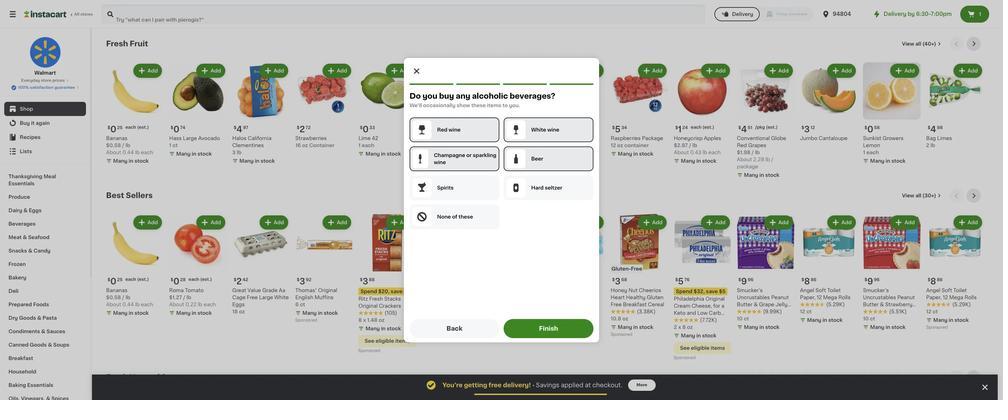 Task type: locate. For each thing, give the bounding box(es) containing it.
1 vertical spatial (40+)
[[923, 375, 937, 380]]

5 left 76
[[678, 277, 684, 285]]

2 (40+) from the top
[[923, 375, 937, 380]]

2 $5 from the left
[[719, 289, 726, 294]]

1 (5.29k) from the left
[[827, 302, 845, 307]]

3 4 from the left
[[931, 125, 937, 134]]

2 vertical spatial free
[[611, 302, 622, 307]]

large down 74
[[183, 136, 197, 141]]

1 item carousel region from the top
[[106, 37, 984, 183]]

see eligible items down 2 x 8 oz
[[680, 346, 725, 351]]

2 9 from the left
[[868, 277, 874, 285]]

1 vertical spatial goods
[[30, 343, 47, 347]]

10.8 oz
[[611, 316, 629, 321]]

1 vertical spatial $ 3 92
[[297, 277, 312, 285]]

meat & seafood
[[8, 235, 50, 240]]

42 up great
[[243, 278, 248, 282]]

main content containing 0
[[92, 28, 998, 400]]

/pkg (est.) inside $5.23 per package (estimated) element
[[441, 125, 463, 130]]

lime 42 1 each
[[359, 136, 378, 148]]

/pkg for harvest
[[441, 125, 450, 130]]

(est.) up the harvest
[[451, 125, 463, 130]]

0 horizontal spatial 86
[[811, 278, 817, 282]]

1 4 from the left
[[237, 125, 242, 134]]

items down alcoholic
[[487, 103, 502, 108]]

all for 8
[[916, 193, 922, 198]]

/pkg right 81
[[503, 125, 513, 130]]

occasionally
[[423, 103, 456, 108]]

0 horizontal spatial 96
[[748, 278, 754, 282]]

92 up premium
[[558, 126, 564, 130]]

bag down the $ 4 98
[[927, 136, 936, 141]]

1 bananas $0.58 / lb about 0.44 lb each from the top
[[106, 136, 153, 155]]

instacart logo image
[[24, 10, 67, 18]]

1 save from the left
[[391, 289, 403, 294]]

$32,
[[694, 289, 705, 294]]

butter up jam
[[864, 302, 879, 307]]

buy
[[20, 121, 30, 126]]

94804
[[833, 11, 852, 17]]

1 vertical spatial white
[[274, 295, 289, 300]]

1 vertical spatial x
[[678, 325, 681, 330]]

2 mega from the left
[[950, 295, 964, 300]]

lists link
[[4, 144, 86, 159]]

& left grape at bottom right
[[754, 302, 758, 307]]

$ 3 12
[[802, 125, 815, 134]]

peanut up strawberry
[[898, 295, 915, 300]]

1 bananas from the top
[[106, 136, 128, 141]]

item carousel region
[[106, 37, 984, 183], [106, 189, 984, 365], [106, 370, 984, 400]]

1 horizontal spatial see
[[680, 346, 690, 351]]

0 horizontal spatial rolls
[[839, 295, 851, 300]]

$1.98 inside green seedless grapes bag $1.98 / lb about 2.43 lb / package
[[485, 150, 498, 155]]

0 horizontal spatial 10 ct
[[737, 316, 749, 321]]

0 vertical spatial $ 0 25 each (est.)
[[108, 125, 149, 134]]

1 seedless from the left
[[453, 136, 476, 141]]

angel soft toilet paper, 12 mega rolls
[[800, 288, 851, 300], [927, 288, 977, 300]]

1 vertical spatial original
[[706, 296, 725, 301]]

peanut up jelly
[[772, 295, 789, 300]]

1 $0.25 each (estimated) element from the top
[[106, 123, 164, 135]]

free
[[631, 266, 643, 271], [247, 295, 258, 300], [611, 302, 622, 307]]

& left soups
[[48, 343, 52, 347]]

0 vertical spatial free
[[631, 266, 643, 271]]

2 10 ct from the left
[[864, 316, 876, 321]]

1 $0.58 from the top
[[106, 143, 121, 148]]

0 vertical spatial 42
[[372, 136, 378, 141]]

$ inside the $ 3 68
[[612, 278, 615, 282]]

96 for smucker's uncrustables peanut butter & grape jelly sandwich
[[748, 278, 754, 282]]

0 horizontal spatial toilet
[[828, 288, 841, 293]]

none of these
[[437, 214, 473, 219]]

5 for $ 5 76
[[678, 277, 684, 285]]

1 horizontal spatial rolls
[[965, 295, 977, 300]]

low
[[698, 311, 708, 316]]

view for 4
[[902, 41, 915, 46]]

(est.) inside the $ 4 51 /pkg (est.)
[[766, 125, 778, 130]]

free inside 'honey nut cheerios heart healthy gluten free breakfast cereal'
[[611, 302, 622, 307]]

$0.58 for 4
[[106, 143, 121, 148]]

1 96 from the left
[[748, 278, 754, 282]]

0 vertical spatial essentials
[[8, 181, 35, 186]]

4 left the 97
[[237, 125, 242, 134]]

by
[[908, 11, 915, 17]]

$ 3 68
[[612, 277, 627, 285]]

1 $5 from the left
[[404, 289, 410, 294]]

breakfast
[[623, 302, 647, 307], [8, 356, 33, 361]]

1 $ 8 86 from the left
[[802, 277, 817, 285]]

2 bananas from the top
[[106, 288, 128, 293]]

dairy & eggs link
[[4, 204, 86, 217]]

0 horizontal spatial seedless
[[453, 136, 476, 141]]

0 horizontal spatial spend
[[361, 289, 377, 294]]

1 view all (40+) button from the top
[[900, 37, 944, 51]]

3 grapes from the left
[[749, 143, 767, 148]]

0 horizontal spatial white
[[274, 295, 289, 300]]

1 $ 0 25 each (est.) from the top
[[108, 125, 149, 134]]

oz right 1.48
[[379, 318, 385, 323]]

$0.25 each (estimated) element for 2
[[106, 274, 164, 287]]

0 horizontal spatial 92
[[306, 278, 312, 282]]

these down alcoholic
[[472, 103, 486, 108]]

x for 3
[[363, 318, 366, 323]]

0 horizontal spatial see eligible items button
[[359, 335, 416, 347]]

main content
[[92, 28, 998, 400]]

1 horizontal spatial save
[[706, 289, 718, 294]]

goods down "condiments & sauces"
[[30, 343, 47, 347]]

$ inside $ 0 58
[[865, 126, 868, 130]]

see down 2 x 8 oz
[[680, 346, 690, 351]]

peanut inside the 'smucker's uncrustables peanut butter & strawberry jam sandwich'
[[898, 295, 915, 300]]

1 10 ct from the left
[[737, 316, 749, 321]]

2 butter from the left
[[864, 302, 879, 307]]

2 peanut from the left
[[898, 295, 915, 300]]

1 horizontal spatial (5.29k)
[[953, 302, 971, 307]]

pasta
[[43, 316, 57, 321]]

1 view from the top
[[902, 41, 915, 46]]

1 horizontal spatial soft
[[942, 288, 953, 293]]

2 $0.25 each (estimated) element from the top
[[106, 274, 164, 287]]

1 horizontal spatial large
[[259, 295, 273, 300]]

1 paper, from the left
[[800, 295, 816, 300]]

eggs up beverages link
[[29, 208, 42, 213]]

96 up smucker's uncrustables peanut butter & grape jelly sandwich
[[748, 278, 754, 282]]

2 seedless from the left
[[501, 136, 524, 141]]

grapes down "conventional"
[[749, 143, 767, 148]]

1 horizontal spatial white
[[531, 127, 546, 132]]

2 96 from the left
[[874, 278, 880, 282]]

1 vertical spatial all
[[916, 193, 922, 198]]

large down grade
[[259, 295, 273, 300]]

1 horizontal spatial delivery
[[884, 11, 907, 17]]

0 vertical spatial view
[[902, 41, 915, 46]]

0 horizontal spatial package
[[456, 157, 478, 162]]

see eligible items for 3
[[365, 339, 410, 343]]

breakfast up 'household'
[[8, 356, 33, 361]]

items for 3
[[396, 339, 410, 343]]

3 for thomas' original english muffins
[[300, 277, 305, 285]]

see eligible items button for 5
[[674, 342, 732, 354]]

0 vertical spatial large
[[183, 136, 197, 141]]

product group containing 1
[[674, 62, 732, 166]]

1 vertical spatial item carousel region
[[106, 189, 984, 365]]

1 horizontal spatial 12 ct
[[927, 309, 938, 314]]

1 /pkg from the left
[[441, 125, 450, 130]]

fresh left fruit
[[106, 40, 128, 47]]

1 vertical spatial fresh
[[369, 296, 383, 301]]

grapes inside sun harvest seedless red grapes $2.18 / lb about 2.4 lb / package
[[433, 143, 451, 148]]

(est.) up globe
[[766, 125, 778, 130]]

1 uncrustables from the left
[[737, 295, 770, 300]]

red inside 'add your shopping preferences' element
[[437, 127, 448, 132]]

1 $ 9 96 from the left
[[739, 277, 754, 285]]

1 smucker's from the left
[[737, 288, 763, 293]]

red inside 'conventional globe red grapes $1.98 / lb about 2.28 lb / package'
[[737, 143, 747, 148]]

1 california from the left
[[571, 136, 595, 141]]

x left 1.48
[[363, 318, 366, 323]]

cereal
[[648, 302, 665, 307]]

1 vertical spatial bananas $0.58 / lb about 0.44 lb each
[[106, 288, 153, 307]]

uncrustables inside the 'smucker's uncrustables peanut butter & strawberry jam sandwich'
[[864, 295, 897, 300]]

$ 0 25 each (est.) for 2
[[108, 277, 149, 285]]

2 view from the top
[[902, 193, 915, 198]]

oz right 16 at the top of the page
[[302, 143, 308, 148]]

$ 0 25 each (est.) for 4
[[108, 125, 149, 134]]

1 horizontal spatial breakfast
[[623, 302, 647, 307]]

fresh for fresh fruit
[[106, 40, 128, 47]]

2 horizontal spatial /pkg
[[756, 125, 765, 130]]

2 $1.98 from the left
[[737, 150, 751, 155]]

see eligible items
[[365, 339, 410, 343], [680, 346, 725, 351]]

$ 4 98
[[928, 125, 943, 134]]

2 4 from the left
[[741, 125, 747, 134]]

3 up the jumbo
[[805, 125, 810, 134]]

$5 for 5
[[719, 289, 726, 294]]

1 horizontal spatial 92
[[558, 126, 564, 130]]

3 /pkg from the left
[[756, 125, 765, 130]]

smucker's up grape at bottom right
[[737, 288, 763, 293]]

all for 4
[[916, 41, 922, 46]]

2 horizontal spatial grapes
[[749, 143, 767, 148]]

sunkist
[[864, 136, 882, 141]]

$ 3 92 for thomas' original english muffins
[[297, 277, 312, 285]]

0 horizontal spatial butter
[[737, 302, 753, 307]]

stock inside the product group
[[703, 159, 717, 164]]

0 horizontal spatial $ 8 86
[[802, 277, 817, 285]]

smucker's for smucker's uncrustables peanut butter & strawberry jam sandwich
[[864, 288, 889, 293]]

1 horizontal spatial peanut
[[898, 295, 915, 300]]

bananas for 2
[[106, 288, 128, 293]]

1 butter from the left
[[737, 302, 753, 307]]

2 bananas $0.58 / lb about 0.44 lb each from the top
[[106, 288, 153, 307]]

2 left 72
[[300, 125, 305, 134]]

goods down prepared foods
[[19, 316, 36, 321]]

each inside honeycrisp apples $2.87 / lb about 0.43 lb each
[[709, 150, 721, 155]]

baking essentials link
[[4, 379, 86, 392]]

wine down champagne on the top of the page
[[434, 160, 446, 165]]

harvest
[[432, 136, 452, 141]]

0 horizontal spatial smucker's
[[737, 288, 763, 293]]

smucker's up jam
[[864, 288, 889, 293]]

original up for
[[706, 296, 725, 301]]

cream
[[674, 304, 691, 308]]

9 for smucker's uncrustables peanut butter & grape jelly sandwich
[[741, 277, 747, 285]]

1 $1.98 from the left
[[485, 150, 498, 155]]

package inside 'conventional globe red grapes $1.98 / lb about 2.28 lb / package'
[[737, 164, 759, 169]]

meal
[[44, 174, 56, 179]]

save up stacks
[[391, 289, 403, 294]]

0 vertical spatial white
[[531, 127, 546, 132]]

$4.51 per package (estimated) element
[[737, 123, 795, 135]]

many in stock inside 'many in stock' button
[[429, 318, 464, 323]]

butter inside the 'smucker's uncrustables peanut butter & strawberry jam sandwich'
[[864, 302, 879, 307]]

2 spend from the left
[[676, 289, 693, 294]]

0 horizontal spatial angel
[[800, 288, 815, 293]]

spend up ritz
[[361, 289, 377, 294]]

butter inside smucker's uncrustables peanut butter & grape jelly sandwich
[[737, 302, 753, 307]]

0 vertical spatial these
[[472, 103, 486, 108]]

dry
[[8, 316, 18, 321]]

2 25 from the top
[[117, 278, 123, 282]]

$ 9 96 for smucker's uncrustables peanut butter & strawberry jam sandwich
[[865, 277, 880, 285]]

$1.98 for red
[[737, 150, 751, 155]]

strawberries 16 oz container
[[295, 136, 335, 148]]

2 $0.58 from the top
[[106, 295, 121, 300]]

gluten-free
[[612, 266, 643, 271]]

1 horizontal spatial bag
[[927, 136, 936, 141]]

1 horizontal spatial smucker's
[[864, 288, 889, 293]]

1 horizontal spatial mega
[[950, 295, 964, 300]]

3 for jumbo cantaloupe
[[805, 125, 810, 134]]

uncrustables inside smucker's uncrustables peanut butter & grape jelly sandwich
[[737, 295, 770, 300]]

1 horizontal spatial sandwich
[[876, 309, 900, 314]]

delivery inside button
[[732, 12, 754, 17]]

2 up great
[[237, 277, 242, 285]]

red down "conventional"
[[737, 143, 747, 148]]

original down ritz
[[359, 304, 378, 308]]

25 for 4
[[117, 126, 123, 130]]

1 vertical spatial view
[[902, 193, 915, 198]]

each inside sunkist growers lemon 1 each
[[867, 150, 879, 155]]

1 horizontal spatial california
[[571, 136, 595, 141]]

/
[[122, 143, 124, 148], [689, 143, 692, 148], [436, 150, 438, 155], [500, 150, 502, 155], [752, 150, 754, 155], [453, 157, 455, 162], [519, 157, 521, 162], [772, 157, 774, 162], [122, 295, 124, 300], [183, 295, 185, 300]]

2 grapes from the left
[[485, 143, 503, 148]]

white down aa
[[274, 295, 289, 300]]

$ 3 88
[[360, 277, 375, 285]]

/pkg (est.) right 81
[[503, 125, 526, 130]]

$ 3 92 up thomas'
[[297, 277, 312, 285]]

$ inside $ 5 23
[[423, 126, 426, 130]]

butter for smucker's uncrustables peanut butter & strawberry jam sandwich
[[864, 302, 879, 307]]

2 $ 0 25 each (est.) from the top
[[108, 277, 149, 285]]

2 all from the top
[[916, 193, 922, 198]]

wine up premium
[[548, 127, 560, 132]]

2 down the $ 4 98
[[927, 143, 930, 148]]

oz right 10.8
[[623, 316, 629, 321]]

1 horizontal spatial $ 9 96
[[865, 277, 880, 285]]

roma
[[169, 288, 184, 293]]

0 vertical spatial eligible
[[376, 339, 394, 343]]

1 25 from the top
[[117, 126, 123, 130]]

1 vertical spatial essentials
[[27, 383, 53, 388]]

0 horizontal spatial large
[[183, 136, 197, 141]]

see eligible items button for 3
[[359, 335, 416, 347]]

3 down halos
[[232, 150, 236, 155]]

/pkg (est.) inside $4.81 per package (estimated) element
[[503, 125, 526, 130]]

many inside button
[[429, 318, 443, 323]]

$ inside $ 3 88
[[360, 278, 363, 282]]

2 horizontal spatial 5
[[678, 277, 684, 285]]

4 left 98
[[931, 125, 937, 134]]

2 /pkg (est.) from the left
[[503, 125, 526, 130]]

(5.29k)
[[827, 302, 845, 307], [953, 302, 971, 307]]

sandwich inside smucker's uncrustables peanut butter & grape jelly sandwich
[[737, 309, 761, 314]]

2 california from the left
[[248, 136, 272, 141]]

butter right a
[[737, 302, 753, 307]]

$ inside '$ 2 72'
[[297, 126, 300, 130]]

2 smucker's from the left
[[864, 288, 889, 293]]

dry goods & pasta link
[[4, 311, 86, 325]]

0 horizontal spatial uncrustables
[[737, 295, 770, 300]]

2 10 from the left
[[864, 316, 869, 321]]

view inside 'popup button'
[[902, 193, 915, 198]]

fresh down $20,
[[369, 296, 383, 301]]

(est.) left $ 0 28
[[137, 277, 149, 282]]

4 for $ 4 97
[[237, 125, 242, 134]]

2 horizontal spatial wine
[[548, 127, 560, 132]]

uncrustables for strawberry
[[864, 295, 897, 300]]

$1.98 inside 'conventional globe red grapes $1.98 / lb about 2.28 lb / package'
[[737, 150, 751, 155]]

grapes inside 'conventional globe red grapes $1.98 / lb about 2.28 lb / package'
[[749, 143, 767, 148]]

3 up thomas'
[[300, 277, 305, 285]]

essentials down thanksgiving
[[8, 181, 35, 186]]

$ 8 86
[[802, 277, 817, 285], [928, 277, 943, 285]]

2 (5.29k) from the left
[[953, 302, 971, 307]]

0 vertical spatial (40+)
[[923, 41, 937, 46]]

/pkg inside $5.23 per package (estimated) element
[[441, 125, 450, 130]]

0 vertical spatial see
[[365, 339, 375, 343]]

bag up "2.43"
[[504, 143, 514, 148]]

save for 5
[[706, 289, 718, 294]]

original inside philadelphia original cream cheese, for a keto and low carb lifestyle
[[706, 296, 725, 301]]

0 horizontal spatial breakfast
[[8, 356, 33, 361]]

3 inside halos california clementines 3 lb
[[232, 150, 236, 155]]

delivery for delivery by 6:30-7:00pm
[[884, 11, 907, 17]]

original for cheese,
[[706, 296, 725, 301]]

$1.98 down 'green'
[[485, 150, 498, 155]]

2 vertical spatial view
[[902, 375, 915, 380]]

2 toilet from the left
[[954, 288, 967, 293]]

$ inside the $ 4 51 /pkg (est.)
[[739, 126, 741, 130]]

1 0.44 from the top
[[123, 150, 134, 155]]

1 vertical spatial see
[[680, 346, 690, 351]]

/pkg for seedless
[[503, 125, 513, 130]]

these right of
[[459, 214, 473, 219]]

(est.) up apples at the right top of the page
[[703, 125, 715, 130]]

(est.)
[[137, 125, 149, 130], [451, 125, 463, 130], [514, 125, 526, 130], [703, 125, 715, 130], [766, 125, 778, 130], [137, 277, 149, 282], [200, 277, 212, 282]]

red down sun
[[422, 143, 432, 148]]

1 vertical spatial 92
[[306, 278, 312, 282]]

$ 9 96 for smucker's uncrustables peanut butter & grape jelly sandwich
[[739, 277, 754, 285]]

back button
[[410, 319, 500, 338]]

save right $32,
[[706, 289, 718, 294]]

9 up the 'smucker's uncrustables peanut butter & strawberry jam sandwich'
[[868, 277, 874, 285]]

None search field
[[101, 4, 705, 24]]

goods for canned
[[30, 343, 47, 347]]

breakfast inside 'honey nut cheerios heart healthy gluten free breakfast cereal'
[[623, 302, 647, 307]]

see eligible items for 5
[[680, 346, 725, 351]]

1 peanut from the left
[[772, 295, 789, 300]]

philadelphia
[[674, 296, 705, 301]]

cheerios
[[639, 288, 662, 293]]

oz inside raspberries package 12 oz container
[[618, 143, 623, 148]]

1 (40+) from the top
[[923, 41, 937, 46]]

grapes inside green seedless grapes bag $1.98 / lb about 2.43 lb / package
[[485, 143, 503, 148]]

1 horizontal spatial /pkg
[[503, 125, 513, 130]]

1 vertical spatial 42
[[243, 278, 248, 282]]

bag limes 2 lb
[[927, 136, 953, 148]]

original inside thomas' original english muffins 6 ct
[[318, 288, 337, 293]]

0 horizontal spatial free
[[247, 295, 258, 300]]

3 view from the top
[[902, 375, 915, 380]]

product group
[[106, 62, 164, 166], [169, 62, 227, 159], [232, 62, 290, 166], [295, 62, 353, 149], [359, 62, 416, 159], [548, 62, 605, 156], [611, 62, 669, 159], [674, 62, 732, 166], [737, 62, 795, 180], [800, 62, 858, 142], [864, 62, 921, 166], [927, 62, 984, 149], [106, 214, 164, 318], [169, 214, 227, 318], [232, 214, 290, 315], [295, 214, 353, 324], [359, 214, 416, 355], [422, 214, 479, 325], [548, 214, 605, 308], [611, 214, 669, 339], [674, 214, 732, 362], [737, 214, 795, 332], [800, 214, 858, 325], [864, 214, 921, 332], [927, 214, 984, 331]]

in
[[192, 152, 196, 157], [381, 152, 386, 157], [634, 152, 638, 157], [129, 159, 133, 164], [255, 159, 260, 164], [697, 159, 701, 164], [886, 159, 891, 164], [444, 166, 449, 171], [507, 173, 512, 178], [760, 173, 764, 178], [129, 311, 133, 316], [192, 311, 196, 316], [318, 311, 323, 316], [444, 318, 449, 323], [823, 318, 828, 323], [949, 318, 954, 323], [634, 325, 638, 330], [760, 325, 764, 330], [886, 325, 891, 330], [381, 326, 386, 331], [697, 333, 701, 338]]

1 angel from the left
[[800, 288, 815, 293]]

(est.) right 81
[[514, 125, 526, 130]]

10 down jam
[[864, 316, 869, 321]]

2 down lifestyle
[[674, 325, 677, 330]]

2 vertical spatial all
[[916, 375, 922, 380]]

free up nut on the right bottom
[[631, 266, 643, 271]]

grade
[[262, 288, 278, 293]]

0 horizontal spatial paper,
[[800, 295, 816, 300]]

3 item carousel region from the top
[[106, 370, 984, 400]]

$ inside $ 3 12
[[802, 126, 805, 130]]

0 horizontal spatial (5.29k)
[[827, 302, 845, 307]]

beverages
[[8, 222, 36, 226]]

96 up the 'smucker's uncrustables peanut butter & strawberry jam sandwich'
[[874, 278, 880, 282]]

2 86 from the left
[[937, 278, 943, 282]]

96 for smucker's uncrustables peanut butter & strawberry jam sandwich
[[874, 278, 880, 282]]

0 vertical spatial $0.58
[[106, 143, 121, 148]]

wine up the harvest
[[449, 127, 461, 132]]

10 ct down smucker's uncrustables peanut butter & grape jelly sandwich
[[737, 316, 749, 321]]

2 sandwich from the left
[[876, 309, 900, 314]]

100% satisfaction guarantee
[[18, 86, 75, 90]]

1 view all (40+) from the top
[[902, 41, 937, 46]]

goods for dry
[[19, 316, 36, 321]]

$ 3 92 up premium
[[549, 125, 564, 134]]

42 right lime
[[372, 136, 378, 141]]

1 inside lime 42 1 each
[[359, 143, 361, 148]]

walmart logo image
[[30, 37, 61, 68]]

dairy
[[8, 208, 22, 213]]

0 horizontal spatial save
[[391, 289, 403, 294]]

58
[[874, 126, 880, 130]]

$ inside $ 2 42
[[234, 278, 237, 282]]

(est.) up tomato
[[200, 277, 212, 282]]

/pkg (est.) up the harvest
[[441, 125, 463, 130]]

1 horizontal spatial wine
[[449, 127, 461, 132]]

original up muffins
[[318, 288, 337, 293]]

$ 0 25 each (est.)
[[108, 125, 149, 134], [108, 277, 149, 285]]

great
[[232, 288, 246, 293]]

2 view all (40+) button from the top
[[900, 370, 944, 385]]

baking
[[8, 383, 26, 388]]

sandwich inside the 'smucker's uncrustables peanut butter & strawberry jam sandwich'
[[876, 309, 900, 314]]

9 up smucker's uncrustables peanut butter & grape jelly sandwich
[[741, 277, 747, 285]]

& inside "link"
[[23, 235, 27, 240]]

eggs down 'cage'
[[232, 302, 245, 307]]

10.8
[[611, 316, 621, 321]]

beer
[[531, 156, 544, 161]]

1 horizontal spatial angel
[[927, 288, 941, 293]]

2 save from the left
[[706, 289, 718, 294]]

cage
[[232, 295, 246, 300]]

1 vertical spatial $0.25 each (estimated) element
[[106, 274, 164, 287]]

dairy & eggs
[[8, 208, 42, 213]]

2 $ 9 96 from the left
[[865, 277, 880, 285]]

free down heart
[[611, 302, 622, 307]]

bananas $0.58 / lb about 0.44 lb each for 4
[[106, 136, 153, 155]]

1 inside hass large avocado 1 ct
[[169, 143, 171, 148]]

rolls
[[839, 295, 851, 300], [965, 295, 977, 300]]

1 toilet from the left
[[828, 288, 841, 293]]

1 horizontal spatial $ 8 86
[[928, 277, 943, 285]]

12 inside raspberries package 12 oz container
[[611, 143, 616, 148]]

uncrustables for grape
[[737, 295, 770, 300]]

smucker's inside the 'smucker's uncrustables peanut butter & strawberry jam sandwich'
[[864, 288, 889, 293]]

3 left 88
[[363, 277, 368, 285]]

1 sandwich from the left
[[737, 309, 761, 314]]

1 horizontal spatial paper,
[[927, 295, 942, 300]]

sandwich for strawberry
[[876, 309, 900, 314]]

see eligible items down 1.48
[[365, 339, 410, 343]]

grapes down the harvest
[[433, 143, 451, 148]]

eligible for 3
[[376, 339, 394, 343]]

seedless down $4.81 per package (estimated) element
[[501, 136, 524, 141]]

1 vertical spatial 25
[[117, 278, 123, 282]]

we'll
[[410, 103, 422, 108]]

/pkg inside $4.81 per package (estimated) element
[[503, 125, 513, 130]]

sandwich down grape at bottom right
[[737, 309, 761, 314]]

0 vertical spatial goods
[[19, 316, 36, 321]]

0 vertical spatial $0.25 each (estimated) element
[[106, 123, 164, 135]]

$1.24 each (estimated) element
[[674, 123, 732, 135]]

& left strawberry
[[880, 302, 884, 307]]

save for 3
[[391, 289, 403, 294]]

california right premium
[[571, 136, 595, 141]]

2 vertical spatial fresh
[[106, 374, 128, 381]]

honeycrisp apples $2.87 / lb about 0.43 lb each
[[674, 136, 722, 155]]

1 vertical spatial 0.44
[[123, 302, 134, 307]]

jam
[[864, 309, 874, 314]]

$ 0 58
[[865, 125, 880, 134]]

smucker's inside smucker's uncrustables peanut butter & grape jelly sandwich
[[737, 288, 763, 293]]

1 vertical spatial items
[[396, 339, 410, 343]]

2 horizontal spatial package
[[737, 164, 759, 169]]

1 9 from the left
[[741, 277, 747, 285]]

crackers
[[379, 304, 401, 308]]

1 all from the top
[[916, 41, 922, 46]]

1 horizontal spatial see eligible items
[[680, 346, 725, 351]]

$ inside $ 0 33
[[360, 126, 363, 130]]

8 x 1.48 oz
[[359, 318, 385, 323]]

1 vertical spatial eligible
[[691, 346, 710, 351]]

1 spend from the left
[[361, 289, 377, 294]]

3 all from the top
[[916, 375, 922, 380]]

tomato
[[185, 288, 204, 293]]

1 horizontal spatial toilet
[[954, 288, 967, 293]]

1 grapes from the left
[[433, 143, 451, 148]]

you.
[[509, 103, 520, 108]]

california for premium california lemons
[[571, 136, 595, 141]]

view all (40+) button for fresh vegetables
[[900, 370, 944, 385]]

fresh inside the 'ritz fresh stacks original crackers'
[[369, 296, 383, 301]]

1 /pkg (est.) from the left
[[441, 125, 463, 130]]

12 ct right (9.99k)
[[800, 309, 812, 314]]

delivery
[[884, 11, 907, 17], [732, 12, 754, 17]]

5 for $ 5 34
[[615, 125, 621, 134]]

12
[[811, 126, 815, 130], [611, 143, 616, 148], [817, 295, 822, 300], [943, 295, 948, 300], [800, 309, 806, 314], [927, 309, 932, 314]]

sauces
[[47, 329, 65, 334]]

& inside the 'smucker's uncrustables peanut butter & strawberry jam sandwich'
[[880, 302, 884, 307]]

0 vertical spatial fresh
[[106, 40, 128, 47]]

california inside premium california lemons
[[571, 136, 595, 141]]

$ inside $ 0 74
[[171, 126, 173, 130]]

2 0.44 from the top
[[123, 302, 134, 307]]

oz inside great value grade aa cage free large white eggs 18 oz
[[239, 309, 245, 314]]

seedless
[[453, 136, 476, 141], [501, 136, 524, 141]]

1 10 from the left
[[737, 316, 743, 321]]

0.22
[[186, 302, 197, 307]]

view all (40+) button for fresh fruit
[[900, 37, 944, 51]]

10 down smucker's uncrustables peanut butter & grape jelly sandwich
[[737, 316, 743, 321]]

5
[[426, 125, 432, 134], [615, 125, 621, 134], [678, 277, 684, 285]]

items for 5
[[711, 346, 725, 351]]

2 /pkg from the left
[[503, 125, 513, 130]]

champagne
[[434, 153, 465, 158]]

red
[[437, 127, 448, 132], [422, 143, 432, 148], [737, 143, 747, 148]]

$ inside $ 1 24 each (est.)
[[676, 126, 678, 130]]

wine for red wine
[[449, 127, 461, 132]]

view all (40+) button
[[900, 37, 944, 51], [900, 370, 944, 385]]

essentials down household link
[[27, 383, 53, 388]]

1 horizontal spatial angel soft toilet paper, 12 mega rolls
[[927, 288, 977, 300]]

household
[[8, 369, 36, 374]]

all
[[916, 41, 922, 46], [916, 193, 922, 198], [916, 375, 922, 380]]

free
[[489, 383, 502, 388]]

sandwich down strawberry
[[876, 309, 900, 314]]

1 vertical spatial see eligible items
[[680, 346, 725, 351]]

many
[[176, 152, 191, 157], [366, 152, 380, 157], [618, 152, 632, 157], [113, 159, 128, 164], [239, 159, 254, 164], [681, 159, 696, 164], [871, 159, 885, 164], [429, 166, 443, 171], [492, 173, 506, 178], [744, 173, 759, 178], [113, 311, 128, 316], [176, 311, 191, 316], [303, 311, 317, 316], [429, 318, 443, 323], [807, 318, 822, 323], [934, 318, 948, 323], [618, 325, 632, 330], [744, 325, 759, 330], [871, 325, 885, 330], [366, 326, 380, 331], [681, 333, 696, 338]]

$0.25 each (estimated) element
[[106, 123, 164, 135], [106, 274, 164, 287]]

items down (105)
[[396, 339, 410, 343]]

delivery by 6:30-7:00pm link
[[873, 10, 952, 18]]

california for halos california clementines 3 lb
[[248, 136, 272, 141]]

2 uncrustables from the left
[[864, 295, 897, 300]]

1 soft from the left
[[816, 288, 826, 293]]

all inside 'popup button'
[[916, 193, 922, 198]]

4 left 51
[[741, 125, 747, 134]]

seedless down $5.23 per package (estimated) element at the left top of page
[[453, 136, 476, 141]]

sponsored badge image
[[295, 319, 317, 323], [927, 326, 948, 330], [611, 333, 632, 337], [359, 349, 380, 353], [674, 356, 696, 360]]

best
[[106, 192, 124, 199]]

walmart link
[[30, 37, 61, 76]]

1 horizontal spatial $ 3 92
[[549, 125, 564, 134]]

42
[[372, 136, 378, 141], [243, 278, 248, 282]]

$ 9 96 up smucker's uncrustables peanut butter & grape jelly sandwich
[[739, 277, 754, 285]]

0 horizontal spatial mega
[[824, 295, 838, 300]]

uncrustables up jam
[[864, 295, 897, 300]]

2 rolls from the left
[[965, 295, 977, 300]]

2
[[300, 125, 305, 134], [927, 143, 930, 148], [237, 277, 242, 285], [674, 325, 677, 330]]

& left candy
[[28, 248, 32, 253]]

0 horizontal spatial x
[[363, 318, 366, 323]]

large inside hass large avocado 1 ct
[[183, 136, 197, 141]]

2 vertical spatial items
[[711, 346, 725, 351]]

(3.38k)
[[637, 309, 656, 314]]

x down lifestyle
[[678, 325, 681, 330]]

sponsored badge image for $ 3 68
[[611, 333, 632, 337]]

butter for smucker's uncrustables peanut butter & grape jelly sandwich
[[737, 302, 753, 307]]

72
[[306, 126, 311, 130]]

package for about 2.28 lb / package
[[737, 164, 759, 169]]

2 angel soft toilet paper, 12 mega rolls from the left
[[927, 288, 977, 300]]

0 horizontal spatial /pkg
[[441, 125, 450, 130]]

0 horizontal spatial $ 9 96
[[739, 277, 754, 285]]

2 view all (40+) from the top
[[902, 375, 937, 380]]

in inside button
[[444, 318, 449, 323]]

white up beer
[[531, 127, 546, 132]]

grapes down 'green'
[[485, 143, 503, 148]]

4
[[237, 125, 242, 134], [741, 125, 747, 134], [931, 125, 937, 134]]

/pkg (est.) for seedless
[[503, 125, 526, 130]]

/pkg right 51
[[756, 125, 765, 130]]

honeycrisp
[[674, 136, 703, 141]]

muffins
[[315, 295, 334, 300]]

10 for smucker's uncrustables peanut butter & grape jelly sandwich
[[737, 316, 743, 321]]



Task type: describe. For each thing, give the bounding box(es) containing it.
& left "sauces"
[[41, 329, 45, 334]]

package for about 2.43 lb / package
[[485, 164, 506, 169]]

finish button
[[504, 319, 594, 338]]

(40+) for fresh fruit
[[923, 41, 937, 46]]

original inside the 'ritz fresh stacks original crackers'
[[359, 304, 378, 308]]

buy
[[439, 92, 454, 100]]

$ 3 92 for premium california lemons
[[549, 125, 564, 134]]

frozen link
[[4, 258, 86, 271]]

ct inside hass large avocado 1 ct
[[173, 143, 178, 148]]

white inside 'add your shopping preferences' element
[[531, 127, 546, 132]]

bananas $0.58 / lb about 0.44 lb each for 2
[[106, 288, 153, 307]]

each inside roma tomato $1.27 / lb about 0.22 lb each
[[204, 302, 216, 307]]

$5.23 per package (estimated) element
[[422, 123, 479, 135]]

many in stock inside the product group
[[681, 159, 717, 164]]

$ 0 74
[[171, 125, 185, 134]]

stock inside button
[[450, 318, 464, 323]]

prepared foods
[[8, 302, 49, 307]]

$ 5 34
[[612, 125, 627, 134]]

seedless inside sun harvest seedless red grapes $2.18 / lb about 2.4 lb / package
[[453, 136, 476, 141]]

savings
[[536, 383, 560, 388]]

treatment tracker modal dialog
[[92, 375, 998, 400]]

clementines
[[232, 143, 264, 148]]

1 rolls from the left
[[839, 295, 851, 300]]

cantaloupe
[[819, 136, 848, 141]]

0.44 for 2
[[123, 302, 134, 307]]

thanksgiving
[[8, 174, 42, 179]]

these inside do you buy any alcoholic beverages? we'll occasionally show these items to you.
[[472, 103, 486, 108]]

2 x 8 oz
[[674, 325, 693, 330]]

$4.81 per package (estimated) element
[[485, 123, 542, 135]]

10 ct for smucker's uncrustables peanut butter & grape jelly sandwich
[[737, 316, 749, 321]]

great value grade aa cage free large white eggs 18 oz
[[232, 288, 289, 314]]

/pkg inside the $ 4 51 /pkg (est.)
[[756, 125, 765, 130]]

76
[[685, 278, 690, 282]]

walmart
[[34, 70, 56, 75]]

delivery for delivery
[[732, 12, 754, 17]]

peanut for grape
[[772, 295, 789, 300]]

about inside honeycrisp apples $2.87 / lb about 0.43 lb each
[[674, 150, 689, 155]]

see for 3
[[365, 339, 375, 343]]

$0.25 each (estimated) element for 4
[[106, 123, 164, 135]]

ct inside thomas' original english muffins 6 ct
[[300, 302, 305, 307]]

lemon
[[864, 143, 881, 148]]

(est.) inside $5.23 per package (estimated) element
[[451, 125, 463, 130]]

lb inside bag limes 2 lb
[[931, 143, 936, 148]]

(est.) inside the $0.28 each (estimated) element
[[200, 277, 212, 282]]

2 item carousel region from the top
[[106, 189, 984, 365]]

$5 for 3
[[404, 289, 410, 294]]

$ inside $ 5 76
[[676, 278, 678, 282]]

smucker's for smucker's uncrustables peanut butter & grape jelly sandwich
[[737, 288, 763, 293]]

oz inside strawberries 16 oz container
[[302, 143, 308, 148]]

0 for 28
[[173, 277, 179, 285]]

grape
[[759, 302, 775, 307]]

free inside great value grade aa cage free large white eggs 18 oz
[[247, 295, 258, 300]]

package
[[642, 136, 664, 141]]

all stores link
[[24, 4, 93, 24]]

1 86 from the left
[[811, 278, 817, 282]]

beverages link
[[4, 217, 86, 231]]

$1.27
[[169, 295, 182, 300]]

$1.98 for grapes
[[485, 150, 498, 155]]

spend $32, save $5
[[676, 289, 726, 294]]

fresh for fresh vegetables
[[106, 374, 128, 381]]

oz down lifestyle
[[687, 325, 693, 330]]

delivery!
[[503, 383, 531, 388]]

& inside smucker's uncrustables peanut butter & grape jelly sandwich
[[754, 302, 758, 307]]

add your shopping preferences element
[[404, 58, 599, 342]]

about inside sun harvest seedless red grapes $2.18 / lb about 2.4 lb / package
[[422, 157, 437, 162]]

$2.18
[[422, 150, 435, 155]]

seedless inside green seedless grapes bag $1.98 / lb about 2.43 lb / package
[[501, 136, 524, 141]]

(est.) inside $ 1 24 each (est.)
[[703, 125, 715, 130]]

item carousel region containing fresh vegetables
[[106, 370, 984, 400]]

1 inside button
[[980, 12, 982, 17]]

& right dairy at bottom
[[23, 208, 28, 213]]

1 inside sunkist growers lemon 1 each
[[864, 150, 866, 155]]

essentials inside thanksgiving meal essentials
[[8, 181, 35, 186]]

1 12 ct from the left
[[800, 309, 812, 314]]

sponsored badge image for $ 8 86
[[927, 326, 948, 330]]

hard seltzer
[[531, 185, 563, 190]]

add button inside the product group
[[702, 64, 729, 77]]

everyday store prices
[[21, 79, 65, 82]]

see for 5
[[680, 346, 690, 351]]

51
[[748, 126, 753, 130]]

thomas' original english muffins 6 ct
[[295, 288, 337, 307]]

sponsored badge image for $ 3 92
[[295, 319, 317, 323]]

$ 0 28
[[171, 277, 186, 285]]

lb inside halos california clementines 3 lb
[[237, 150, 242, 155]]

bananas for 4
[[106, 136, 128, 141]]

2 12 ct from the left
[[927, 309, 938, 314]]

1 vertical spatial breakfast
[[8, 356, 33, 361]]

gluten
[[647, 295, 664, 300]]

sunkist growers lemon 1 each
[[864, 136, 904, 155]]

(30+)
[[923, 193, 937, 198]]

2 soft from the left
[[942, 288, 953, 293]]

0.44 for 4
[[123, 150, 134, 155]]

0 for 33
[[363, 125, 369, 134]]

$ 0 33
[[360, 125, 375, 134]]

original for muffins
[[318, 288, 337, 293]]

23
[[432, 126, 438, 130]]

white inside great value grade aa cage free large white eggs 18 oz
[[274, 295, 289, 300]]

and
[[687, 311, 696, 316]]

apples
[[704, 136, 722, 141]]

$ inside the $ 4 98
[[928, 126, 931, 130]]

wine inside the 'champagne or sparkling wine'
[[434, 160, 446, 165]]

stores
[[80, 12, 93, 16]]

42 inside lime 42 1 each
[[372, 136, 378, 141]]

(est.) left $ 0 74
[[137, 125, 149, 130]]

view all (30+)
[[902, 193, 937, 198]]

deli
[[8, 289, 19, 294]]

red inside sun harvest seedless red grapes $2.18 / lb about 2.4 lb / package
[[422, 143, 432, 148]]

stacks
[[384, 296, 401, 301]]

carb
[[709, 311, 721, 316]]

(40+) for fresh vegetables
[[923, 375, 937, 380]]

$ 5 23
[[423, 125, 438, 134]]

$ inside the $ 4 97
[[234, 126, 237, 130]]

$ inside $ 0 28
[[171, 278, 173, 282]]

applied
[[561, 383, 584, 388]]

•
[[533, 382, 535, 388]]

frozen
[[8, 262, 26, 267]]

1 vertical spatial these
[[459, 214, 473, 219]]

again
[[36, 121, 50, 126]]

28
[[180, 278, 186, 282]]

view all (40+) for vegetables
[[902, 375, 937, 380]]

halos
[[232, 136, 247, 141]]

items inside do you buy any alcoholic beverages? we'll occasionally show these items to you.
[[487, 103, 502, 108]]

2 inside bag limes 2 lb
[[927, 143, 930, 148]]

baking essentials
[[8, 383, 53, 388]]

you
[[423, 92, 438, 100]]

4 for $ 4 98
[[931, 125, 937, 134]]

2 paper, from the left
[[927, 295, 942, 300]]

value
[[248, 288, 261, 293]]

(est.) inside $4.81 per package (estimated) element
[[514, 125, 526, 130]]

wine for white wine
[[548, 127, 560, 132]]

buy it again link
[[4, 116, 86, 130]]

many in stock button
[[422, 214, 479, 325]]

10 ct for smucker's uncrustables peanut butter & strawberry jam sandwich
[[864, 316, 876, 321]]

$2.87
[[674, 143, 688, 148]]

beverages?
[[510, 92, 556, 100]]

6
[[295, 302, 299, 307]]

about inside green seedless grapes bag $1.98 / lb about 2.43 lb / package
[[485, 157, 500, 162]]

9 for smucker's uncrustables peanut butter & strawberry jam sandwich
[[868, 277, 874, 285]]

dry goods & pasta
[[8, 316, 57, 321]]

$5.63 element
[[548, 274, 605, 287]]

10 for smucker's uncrustables peanut butter & strawberry jam sandwich
[[864, 316, 869, 321]]

0 vertical spatial eggs
[[29, 208, 42, 213]]

eligible for 5
[[691, 346, 710, 351]]

spend for 5
[[676, 289, 693, 294]]

bag inside green seedless grapes bag $1.98 / lb about 2.43 lb / package
[[504, 143, 514, 148]]

each inside lime 42 1 each
[[362, 143, 374, 148]]

each inside $ 1 24 each (est.)
[[691, 125, 702, 130]]

spend for 3
[[361, 289, 377, 294]]

/ inside honeycrisp apples $2.87 / lb about 0.43 lb each
[[689, 143, 692, 148]]

peanut for strawberry
[[898, 295, 915, 300]]

1 angel soft toilet paper, 12 mega rolls from the left
[[800, 288, 851, 300]]

about inside roma tomato $1.27 / lb about 0.22 lb each
[[169, 302, 184, 307]]

/pkg (est.) for harvest
[[441, 125, 463, 130]]

2 $ 8 86 from the left
[[928, 277, 943, 285]]

hass large avocado 1 ct
[[169, 136, 220, 148]]

package inside sun harvest seedless red grapes $2.18 / lb about 2.4 lb / package
[[456, 157, 478, 162]]

$0.28 each (estimated) element
[[169, 274, 227, 287]]

ritz fresh stacks original crackers
[[359, 296, 401, 308]]

condiments
[[8, 329, 40, 334]]

snacks & candy link
[[4, 244, 86, 258]]

finish
[[539, 326, 558, 331]]

do you buy any alcoholic beverages? we'll occasionally show these items to you.
[[410, 92, 556, 108]]

premium california lemons
[[548, 136, 595, 148]]

view for 8
[[902, 193, 915, 198]]

& left the pasta
[[37, 316, 41, 321]]

3 for spend $20, save $5
[[363, 277, 368, 285]]

service type group
[[715, 7, 813, 21]]

honey
[[611, 288, 628, 293]]

0 for 58
[[868, 125, 874, 134]]

/ inside roma tomato $1.27 / lb about 0.22 lb each
[[183, 295, 185, 300]]

sellers
[[126, 192, 153, 199]]

92 for thomas' original english muffins
[[306, 278, 312, 282]]

2.43
[[501, 157, 512, 162]]

3 for premium california lemons
[[552, 125, 558, 134]]

eggs inside great value grade aa cage free large white eggs 18 oz
[[232, 302, 245, 307]]

(9.99k)
[[763, 309, 782, 314]]

at
[[585, 383, 591, 388]]

raspberries
[[611, 136, 641, 141]]

bag inside bag limes 2 lb
[[927, 136, 936, 141]]

view all (40+) for fruit
[[902, 41, 937, 46]]

container
[[625, 143, 649, 148]]

$0.58 for 2
[[106, 295, 121, 300]]

$ inside $ 5 34
[[612, 126, 615, 130]]

globe
[[772, 136, 787, 141]]

thanksgiving meal essentials link
[[4, 170, 86, 190]]

store
[[41, 79, 51, 82]]

candy
[[34, 248, 50, 253]]

many inside the product group
[[681, 159, 696, 164]]

12 inside $ 3 12
[[811, 126, 815, 130]]

sun
[[422, 136, 431, 141]]

6:30-
[[917, 11, 931, 17]]

$ 5 76
[[676, 277, 690, 285]]

42 inside $ 2 42
[[243, 278, 248, 282]]

prices
[[52, 79, 65, 82]]

about inside 'conventional globe red grapes $1.98 / lb about 2.28 lb / package'
[[737, 157, 752, 162]]

25 for 2
[[117, 278, 123, 282]]

3 for honey nut cheerios heart healthy gluten free breakfast cereal
[[615, 277, 621, 285]]

english
[[295, 295, 313, 300]]

5 for $ 5 23
[[426, 125, 432, 134]]

sandwich for grape
[[737, 309, 761, 314]]

16
[[295, 143, 301, 148]]

smucker's uncrustables peanut butter & strawberry jam sandwich
[[864, 288, 915, 314]]

growers
[[883, 136, 904, 141]]

large inside great value grade aa cage free large white eggs 18 oz
[[259, 295, 273, 300]]

it
[[31, 121, 35, 126]]

$ 2 72
[[297, 125, 311, 134]]

meat
[[8, 235, 22, 240]]

0 for 74
[[173, 125, 179, 134]]

any
[[456, 92, 471, 100]]

2 angel from the left
[[927, 288, 941, 293]]

champagne or sparkling wine
[[434, 153, 497, 165]]

1.48
[[367, 318, 378, 323]]

• savings applied at checkout.
[[533, 382, 623, 388]]

4 for $ 4 51 /pkg (est.)
[[741, 125, 747, 134]]

92 for premium california lemons
[[558, 126, 564, 130]]

x for 5
[[678, 325, 681, 330]]

1 mega from the left
[[824, 295, 838, 300]]

68
[[622, 278, 627, 282]]



Task type: vqa. For each thing, say whether or not it's contained in the screenshot.


